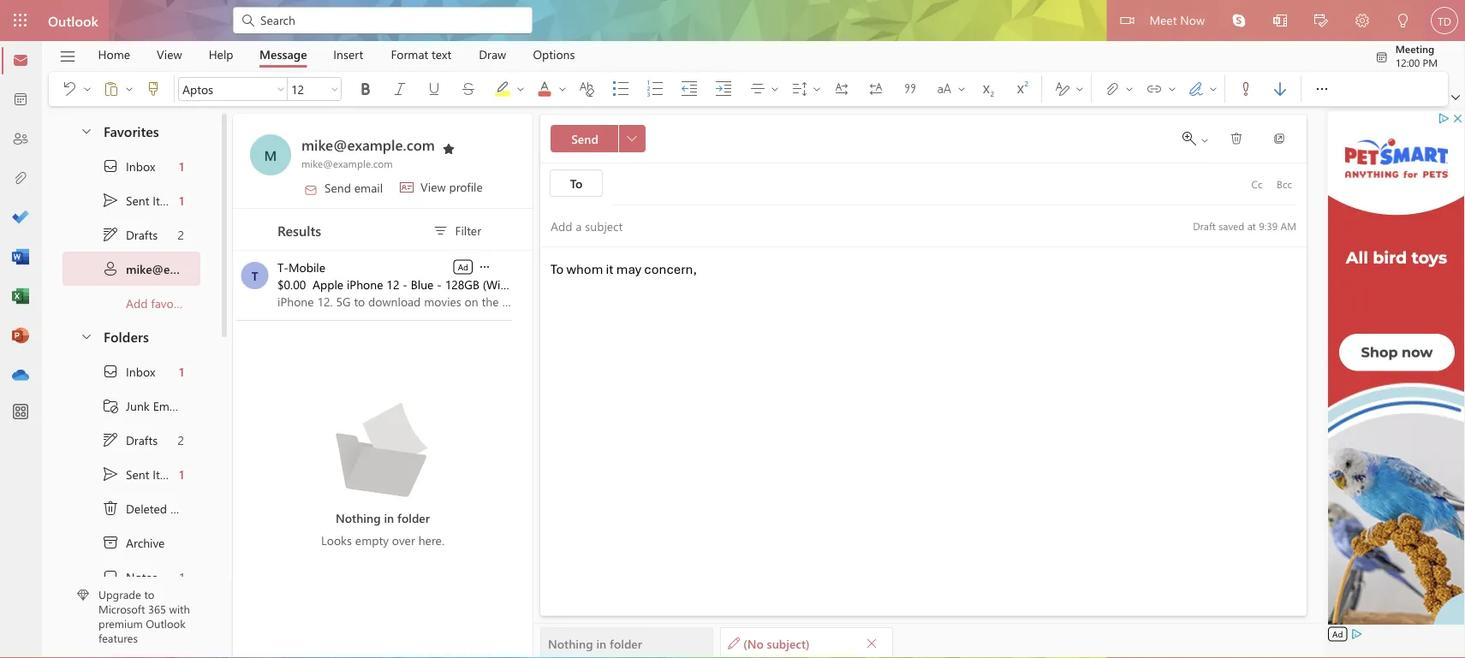 Task type: locate. For each thing, give the bounding box(es) containing it.
draft saved at 9:39 am
[[1193, 219, 1297, 233]]

1 vertical spatial 
[[102, 363, 119, 380]]

2  drafts from the top
[[102, 432, 158, 449]]

0 vertical spatial 
[[1314, 81, 1331, 98]]

 button inside folders tree item
[[71, 320, 100, 352]]

 button inside the clipboard "group"
[[122, 75, 136, 103]]

0 horizontal spatial folder
[[397, 510, 430, 526]]

ad
[[458, 261, 468, 273], [1333, 629, 1343, 640]]

0 vertical spatial  inbox
[[102, 158, 155, 175]]

0 horizontal spatial to
[[551, 261, 564, 278]]

 inside tree
[[102, 363, 119, 380]]

1  inbox from the top
[[102, 158, 155, 175]]

mike@example.com up favorite on the left
[[126, 261, 236, 277]]

 tree item
[[63, 218, 200, 252], [63, 423, 200, 457]]

 right 
[[770, 84, 780, 94]]

 button
[[1305, 72, 1339, 106]]

1 vertical spatial  tree item
[[63, 423, 200, 457]]

1 up email
[[179, 364, 184, 380]]

 tree item
[[63, 389, 200, 423]]

0 vertical spatial folder
[[397, 510, 430, 526]]

favorites
[[104, 121, 159, 140]]

 for  deleted items
[[102, 500, 119, 517]]

- right 12
[[403, 276, 408, 292]]

0 horizontal spatial nothing
[[336, 510, 381, 526]]

 left folders
[[80, 329, 93, 343]]

 button
[[451, 75, 486, 103]]

nothing for nothing in folder
[[548, 636, 593, 652]]

 inside favorites tree
[[102, 226, 119, 243]]

drafts inside tree
[[126, 432, 158, 448]]


[[1274, 14, 1287, 27]]

 inside tree
[[102, 432, 119, 449]]


[[1104, 81, 1121, 98]]

 
[[1054, 81, 1085, 98]]

1 vertical spatial 2
[[178, 432, 184, 448]]

1 inbox from the top
[[126, 158, 155, 174]]

here.
[[418, 532, 444, 548]]

nothing inside "nothing in folder looks empty over here."
[[336, 510, 381, 526]]


[[102, 260, 119, 277]]

view inside message list section
[[421, 179, 446, 195]]

inbox down favorites tree item
[[126, 158, 155, 174]]

people image
[[12, 131, 29, 148]]

 inside  
[[1167, 84, 1178, 94]]

saved
[[1219, 219, 1245, 233]]

in for nothing in folder
[[596, 636, 607, 652]]

1 vertical spatial sent
[[126, 467, 149, 482]]


[[59, 48, 77, 66]]

2 vertical spatial items
[[170, 501, 199, 517]]

folder
[[397, 510, 430, 526], [610, 636, 642, 652]]

 up the 
[[102, 363, 119, 380]]

0 vertical spatial 
[[1230, 132, 1244, 146]]


[[1238, 81, 1255, 98]]

1 up  deleted items
[[179, 467, 184, 482]]

sent
[[126, 192, 149, 208], [126, 467, 149, 482]]

1 vertical spatial  tree item
[[63, 457, 200, 492]]

1 vertical spatial 
[[102, 500, 119, 517]]

format text
[[391, 46, 452, 62]]

sent up  'tree item'
[[126, 467, 149, 482]]

 button
[[860, 632, 884, 656]]

mike@example.com up  send email
[[301, 157, 393, 170]]

 drafts inside favorites tree
[[102, 226, 158, 243]]

outlook down the to
[[146, 616, 186, 631]]

sent down favorites tree item
[[126, 192, 149, 208]]

 button
[[1263, 75, 1297, 103]]

 right  in the top right of the page
[[1075, 84, 1085, 94]]

 button right 
[[122, 75, 136, 103]]

inbox for 
[[126, 158, 155, 174]]

 sent items 1 inside favorites tree
[[102, 192, 184, 209]]

1 vertical spatial  sent items 1
[[102, 466, 184, 483]]

0 vertical spatial mike@example.com
[[301, 134, 435, 154]]

1 horizontal spatial 
[[1452, 93, 1460, 102]]

send up the to button at left
[[571, 131, 598, 146]]

0 horizontal spatial  button
[[122, 75, 136, 103]]

 inbox down favorites tree item
[[102, 158, 155, 175]]

 tree item up 
[[63, 218, 200, 252]]

tags group
[[1229, 72, 1297, 103]]

folder inside button
[[610, 636, 642, 652]]

1 vertical spatial send
[[325, 179, 351, 195]]

inbox inside favorites tree
[[126, 158, 155, 174]]


[[1146, 81, 1163, 98]]

excel image
[[12, 289, 29, 306]]

1 vertical spatial to
[[551, 261, 564, 278]]

drafts for 
[[126, 432, 158, 448]]

0 vertical spatial  tree item
[[63, 218, 200, 252]]

0 vertical spatial  tree item
[[63, 149, 200, 183]]

 right 
[[124, 84, 134, 94]]

0 vertical spatial 
[[102, 226, 119, 243]]

 button
[[349, 75, 383, 103]]

1 horizontal spatial 
[[1314, 81, 1331, 98]]

0 vertical spatial inbox
[[126, 158, 155, 174]]

send inside  send email
[[325, 179, 351, 195]]

0 horizontal spatial in
[[384, 510, 394, 526]]

folder for nothing in folder
[[610, 636, 642, 652]]

 up 
[[102, 226, 119, 243]]

 right 
[[82, 84, 92, 94]]

0 vertical spatial 
[[102, 158, 119, 175]]

inbox
[[126, 158, 155, 174], [126, 364, 155, 380]]

 inside popup button
[[627, 134, 637, 144]]

 inside  
[[1124, 84, 1135, 94]]

over
[[392, 532, 415, 548]]

1 horizontal spatial view
[[421, 179, 446, 195]]

2  sent items 1 from the top
[[102, 466, 184, 483]]

inbox up  junk email
[[126, 364, 155, 380]]

outlook inside upgrade to microsoft 365 with premium outlook features
[[146, 616, 186, 631]]


[[426, 81, 443, 98]]

mike@example.com inside  mike@example.com
[[126, 261, 236, 277]]

2 vertical spatial mike@example.com
[[126, 261, 236, 277]]

 right 
[[812, 84, 822, 94]]

mike@example.com up the email in the top left of the page
[[301, 134, 435, 154]]

 right "font size" text field
[[330, 84, 340, 94]]

1  from the top
[[102, 158, 119, 175]]

0 vertical spatial items
[[153, 192, 182, 208]]

- right blue
[[437, 276, 442, 292]]

items right deleted
[[170, 501, 199, 517]]

 tree item
[[63, 492, 200, 526]]

calendar image
[[12, 92, 29, 109]]

1 vertical spatial view
[[421, 179, 446, 195]]

 tree item
[[63, 526, 200, 560]]

1  drafts from the top
[[102, 226, 158, 243]]

 tree item
[[63, 149, 200, 183], [63, 355, 200, 389]]

 
[[749, 81, 780, 98]]

0 vertical spatial sent
[[126, 192, 149, 208]]

to button
[[550, 170, 603, 197]]

 down favorites tree item
[[102, 158, 119, 175]]

to inside button
[[570, 175, 583, 191]]

 tree item down favorites tree item
[[63, 183, 200, 218]]

1 vertical spatial drafts
[[126, 432, 158, 448]]

1  from the top
[[102, 192, 119, 209]]

 inbox
[[102, 158, 155, 175], [102, 363, 155, 380]]

 for  popup button
[[627, 134, 637, 144]]

send
[[571, 131, 598, 146], [325, 179, 351, 195]]

folder for nothing in folder looks empty over here.
[[397, 510, 430, 526]]

items up  mike@example.com
[[153, 192, 182, 208]]

set your advertising preferences image
[[1350, 628, 1364, 641]]

2 - from the left
[[437, 276, 442, 292]]

to down send button
[[570, 175, 583, 191]]

 inside 'tree item'
[[102, 500, 119, 517]]

1 horizontal spatial to
[[570, 175, 583, 191]]

 inside favorites tree
[[102, 158, 119, 175]]

 up (with
[[478, 260, 492, 274]]

message button
[[247, 41, 320, 68]]

t-mobile
[[277, 259, 325, 275]]

to for to
[[570, 175, 583, 191]]

 tree item down "junk"
[[63, 423, 200, 457]]

365
[[148, 602, 166, 617]]

email
[[153, 398, 181, 414]]

2 inside favorites tree
[[178, 227, 184, 243]]

5 1 from the top
[[180, 569, 184, 585]]

1 vertical spatial  tree item
[[63, 355, 200, 389]]

2  inbox from the top
[[102, 363, 155, 380]]

view right 
[[421, 179, 446, 195]]

1 vertical spatial nothing
[[548, 636, 593, 652]]

1 vertical spatial 
[[627, 134, 637, 144]]

reading pane main content
[[534, 107, 1324, 659]]

 filter
[[432, 222, 481, 239]]

 tree item down favorites
[[63, 149, 200, 183]]

inbox for 
[[126, 364, 155, 380]]

 tree item up deleted
[[63, 457, 200, 492]]

to inside text field
[[551, 261, 564, 278]]

 drafts for 
[[102, 226, 158, 243]]

0 horizontal spatial 
[[627, 134, 637, 144]]

0 vertical spatial 
[[102, 192, 119, 209]]

0 horizontal spatial 
[[478, 260, 492, 274]]

2 down email
[[178, 432, 184, 448]]

 drafts
[[102, 226, 158, 243], [102, 432, 158, 449]]

1 vertical spatial folder
[[610, 636, 642, 652]]

 tree item up "junk"
[[63, 355, 200, 389]]

 button
[[136, 75, 170, 103]]

0 horizontal spatial -
[[403, 276, 408, 292]]

 inside button
[[1230, 132, 1244, 146]]

subject)
[[767, 636, 810, 652]]

0 horizontal spatial 
[[102, 500, 119, 517]]

may
[[616, 261, 642, 278]]

2  from the top
[[102, 432, 119, 449]]

 inbox for 
[[102, 158, 155, 175]]

0 horizontal spatial view
[[157, 46, 182, 62]]

view
[[157, 46, 182, 62], [421, 179, 446, 195]]

 drafts down  tree item
[[102, 432, 158, 449]]

mobile
[[289, 259, 325, 275]]


[[61, 81, 78, 98]]

1 drafts from the top
[[126, 227, 158, 243]]

2 drafts from the top
[[126, 432, 158, 448]]

ad inside message list section
[[458, 261, 468, 273]]

left-rail-appbar navigation
[[3, 41, 38, 396]]

1 vertical spatial ad
[[1333, 629, 1343, 640]]

 tree item for 
[[63, 149, 200, 183]]

0 vertical spatial  sent items 1
[[102, 192, 184, 209]]

2
[[178, 227, 184, 243], [178, 432, 184, 448]]

1 vertical spatial outlook
[[146, 616, 186, 631]]

include group
[[1095, 72, 1221, 106]]

1 horizontal spatial -
[[437, 276, 442, 292]]

apple
[[313, 276, 344, 292]]

1 vertical spatial inbox
[[126, 364, 155, 380]]

0 horizontal spatial outlook
[[48, 11, 98, 30]]

24
[[515, 276, 528, 292]]

1  from the top
[[102, 226, 119, 243]]

drafts down  junk email
[[126, 432, 158, 448]]


[[102, 226, 119, 243], [102, 432, 119, 449]]

 button
[[859, 75, 893, 103]]

 inbox down folders tree item
[[102, 363, 155, 380]]

0 vertical spatial in
[[384, 510, 394, 526]]

 (no subject)
[[728, 636, 810, 652]]

 tree item
[[63, 183, 200, 218], [63, 457, 200, 492]]

home button
[[85, 41, 143, 68]]

 right  "button"
[[1314, 81, 1331, 98]]

 button left font color icon
[[514, 75, 528, 103]]

 up  'tree item'
[[102, 466, 119, 483]]

t mobile image
[[241, 262, 268, 289]]

2  tree item from the top
[[63, 423, 200, 457]]

2 2 from the top
[[178, 432, 184, 448]]

1  tree item from the top
[[63, 218, 200, 252]]

 inside popup button
[[1314, 81, 1331, 98]]

 button left folders
[[71, 320, 100, 352]]

to do image
[[12, 210, 29, 227]]

 button right  on the top of the page
[[1166, 75, 1179, 103]]

 button down ' '
[[71, 115, 100, 146]]

2 for 
[[178, 227, 184, 243]]

outlook
[[48, 11, 98, 30], [146, 616, 186, 631]]

notes
[[126, 569, 157, 585]]

more apps image
[[12, 404, 29, 421]]

send right 
[[325, 179, 351, 195]]

 
[[1104, 81, 1135, 98]]

1 horizontal spatial  button
[[528, 72, 570, 106]]

0 vertical spatial send
[[571, 131, 598, 146]]

 inside dropdown button
[[478, 260, 492, 274]]

2 inside tree
[[178, 432, 184, 448]]

1 sent from the top
[[126, 192, 149, 208]]

1 horizontal spatial send
[[571, 131, 598, 146]]

1  tree item from the top
[[63, 149, 200, 183]]

 button inside favorites tree item
[[71, 115, 100, 146]]

mail image
[[12, 52, 29, 69]]

Search field
[[259, 11, 522, 28]]

premium
[[98, 616, 143, 631]]

to for to whom it may concern,
[[551, 261, 564, 278]]

 down ' '
[[80, 124, 93, 137]]

clipboard group
[[52, 72, 170, 106]]

1 horizontal spatial folder
[[610, 636, 642, 652]]

12:00
[[1396, 55, 1420, 69]]

 button right 
[[81, 75, 94, 103]]

1 horizontal spatial in
[[596, 636, 607, 652]]

in inside "nothing in folder looks empty over here."
[[384, 510, 394, 526]]

premium features image
[[77, 590, 89, 602]]

2  tree item from the top
[[63, 355, 200, 389]]

font color image
[[536, 81, 570, 98]]

 up 
[[102, 192, 119, 209]]

items up  deleted items
[[153, 467, 182, 482]]

0 vertical spatial outlook
[[48, 11, 98, 30]]

message list section
[[233, 114, 633, 658]]

inbox inside tree
[[126, 364, 155, 380]]

0 vertical spatial nothing
[[336, 510, 381, 526]]

 inside  
[[1075, 84, 1085, 94]]


[[391, 81, 409, 98]]

 right  at top
[[1200, 135, 1210, 146]]

0 vertical spatial ad
[[458, 261, 468, 273]]

in inside nothing in folder button
[[596, 636, 607, 652]]

1 vertical spatial  drafts
[[102, 432, 158, 449]]

tree
[[63, 355, 200, 659]]

Font text field
[[179, 79, 273, 99]]

1 vertical spatial items
[[153, 467, 182, 482]]

1 vertical spatial 
[[102, 466, 119, 483]]


[[1272, 81, 1289, 98]]

 up the 
[[102, 500, 119, 517]]

ad up '128gb'
[[458, 261, 468, 273]]

tab list
[[85, 41, 588, 68]]

 button
[[618, 125, 646, 152]]

1 horizontal spatial nothing
[[548, 636, 593, 652]]


[[833, 81, 850, 98]]

0 vertical spatial view
[[157, 46, 182, 62]]

 drafts up 
[[102, 226, 158, 243]]

 meeting 12:00 pm
[[1375, 42, 1438, 69]]

insert
[[333, 46, 363, 62]]

 inside dropdown button
[[1452, 93, 1460, 102]]

 sent items 1 up deleted
[[102, 466, 184, 483]]

view up 
[[157, 46, 182, 62]]

0 vertical spatial  drafts
[[102, 226, 158, 243]]

td image
[[1431, 7, 1459, 34]]

 right  
[[1230, 132, 1244, 146]]

1  sent items 1 from the top
[[102, 192, 184, 209]]

 tree item for 
[[63, 423, 200, 457]]

1 inside  tree item
[[180, 569, 184, 585]]

in
[[384, 510, 394, 526], [596, 636, 607, 652]]

bcc
[[1277, 177, 1292, 191]]

 button
[[435, 136, 462, 158]]

 down the 
[[102, 432, 119, 449]]

1 horizontal spatial outlook
[[146, 616, 186, 631]]

0 horizontal spatial ad
[[458, 261, 468, 273]]

ad left the set your advertising preferences icon
[[1333, 629, 1343, 640]]

0 vertical spatial 2
[[178, 227, 184, 243]]

0 vertical spatial drafts
[[126, 227, 158, 243]]

to
[[570, 175, 583, 191], [551, 261, 564, 278]]

outlook link
[[48, 0, 98, 41]]

1 vertical spatial in
[[596, 636, 607, 652]]

 
[[1183, 132, 1210, 146]]

nothing inside button
[[548, 636, 593, 652]]

sent inside favorites tree
[[126, 192, 149, 208]]

 button
[[486, 72, 528, 106], [81, 75, 94, 103], [514, 75, 528, 103], [556, 75, 570, 103], [1166, 75, 1179, 103]]

 button left 
[[556, 75, 570, 103]]

outlook up  button
[[48, 11, 98, 30]]

nothing for nothing in folder looks empty over here.
[[336, 510, 381, 526]]

1 vertical spatial 
[[102, 432, 119, 449]]

to left whom it
[[551, 261, 564, 278]]

m button
[[250, 134, 291, 176]]

drafts up  tree item
[[126, 227, 158, 243]]

2 inbox from the top
[[126, 364, 155, 380]]

meet now
[[1150, 12, 1205, 27]]


[[400, 181, 414, 194]]

1 up  mike@example.com
[[179, 192, 184, 208]]

 right the 
[[1124, 84, 1135, 94]]

 button down options button
[[528, 72, 570, 106]]

m
[[264, 146, 277, 164]]

 
[[103, 81, 134, 98]]


[[866, 638, 878, 650]]

 button
[[528, 72, 570, 106], [122, 75, 136, 103]]


[[1356, 14, 1369, 27]]

2  from the top
[[102, 363, 119, 380]]

9:39
[[1259, 219, 1278, 233]]

0 vertical spatial 
[[1452, 93, 1460, 102]]

 for 
[[102, 432, 119, 449]]

 inbox inside favorites tree
[[102, 158, 155, 175]]

1 2 from the top
[[178, 227, 184, 243]]

 right  on the top of the page
[[1167, 84, 1178, 94]]

decrease indent image
[[681, 81, 715, 98]]

2 up  mike@example.com
[[178, 227, 184, 243]]

 for 
[[102, 226, 119, 243]]

0 vertical spatial to
[[570, 175, 583, 191]]

1 up with
[[180, 569, 184, 585]]

drafts inside favorites tree
[[126, 227, 158, 243]]

1 horizontal spatial 
[[1230, 132, 1244, 146]]

0 vertical spatial  tree item
[[63, 183, 200, 218]]

folder inside "nothing in folder looks empty over here."
[[397, 510, 430, 526]]

1 down favorites tree item
[[179, 158, 184, 174]]

 for 
[[102, 363, 119, 380]]

 right 
[[1208, 84, 1219, 94]]


[[1230, 132, 1244, 146], [102, 500, 119, 517]]

 right 
[[957, 84, 967, 94]]

1 vertical spatial  inbox
[[102, 363, 155, 380]]

1 vertical spatial 
[[478, 260, 492, 274]]

tree containing 
[[63, 355, 200, 659]]

 for 
[[1230, 132, 1244, 146]]


[[145, 81, 162, 98]]

 sent items 1 up  tree item
[[102, 192, 184, 209]]

 inbox inside tree
[[102, 363, 155, 380]]

tab list containing home
[[85, 41, 588, 68]]

0 horizontal spatial send
[[325, 179, 351, 195]]



Task type: describe. For each thing, give the bounding box(es) containing it.
favorites tree item
[[63, 115, 200, 149]]

options
[[533, 46, 575, 62]]

1 vertical spatial mike@example.com
[[301, 157, 393, 170]]

2  tree item from the top
[[63, 457, 200, 492]]

 button
[[1137, 75, 1166, 103]]

whom it
[[566, 261, 614, 278]]

 inside  
[[812, 84, 822, 94]]

increase indent image
[[715, 81, 749, 98]]

 sent items 1 for second  tree item from the bottom
[[102, 192, 184, 209]]

looks
[[321, 532, 352, 548]]


[[442, 142, 456, 155]]

 button
[[1342, 0, 1383, 43]]

$0.00 apple iphone 12 - blue - 128gb (with 24 monthly payments)
[[277, 276, 633, 292]]

home
[[98, 46, 130, 62]]


[[791, 81, 808, 98]]

2  from the top
[[102, 466, 119, 483]]

 button
[[1301, 0, 1342, 43]]

1 1 from the top
[[179, 158, 184, 174]]

basic text group
[[178, 72, 1047, 106]]

draw
[[479, 46, 506, 62]]

mike@example.com image
[[250, 134, 291, 176]]

4 1 from the top
[[179, 467, 184, 482]]

 
[[791, 81, 822, 98]]

help
[[209, 46, 233, 62]]

 search field
[[233, 0, 533, 39]]

 button
[[383, 75, 417, 103]]

 button inside popup button
[[556, 75, 570, 103]]

to whom it may concern,
[[551, 261, 697, 278]]

 button
[[52, 75, 81, 103]]

 inside  
[[124, 84, 134, 94]]

word image
[[12, 249, 29, 266]]

 button
[[570, 75, 604, 103]]

2 for 
[[178, 432, 184, 448]]

 button down draw button at left
[[486, 72, 528, 106]]

email
[[354, 179, 383, 195]]

add favorite tree item
[[63, 286, 200, 320]]

 inside the  
[[1208, 84, 1219, 94]]

view inside button
[[157, 46, 182, 62]]

payments)
[[578, 276, 633, 292]]

favorites tree
[[63, 108, 236, 320]]

 button
[[417, 75, 451, 103]]

nothing in folder looks empty over here.
[[321, 510, 444, 548]]

1 - from the left
[[403, 276, 408, 292]]

 button
[[51, 42, 85, 71]]

mike@example.com  mike@example.com
[[301, 134, 456, 170]]

in for nothing in folder looks empty over here.
[[384, 510, 394, 526]]

meeting
[[1396, 42, 1435, 55]]

Message body, press Alt+F10 to exit text field
[[551, 261, 1297, 499]]


[[1183, 132, 1196, 146]]

 button inside the 'include' group
[[1166, 75, 1179, 103]]

files image
[[12, 170, 29, 188]]

superscript image
[[1012, 81, 1047, 98]]

 
[[936, 81, 967, 98]]

tab list inside mike@example.com application
[[85, 41, 588, 68]]

add favorite
[[126, 295, 191, 311]]

format text button
[[378, 41, 464, 68]]

1  tree item from the top
[[63, 183, 200, 218]]

 notes
[[102, 569, 157, 586]]


[[1273, 132, 1286, 146]]

 button right "font size" text field
[[328, 77, 342, 101]]

 left "font size" text field
[[276, 84, 286, 94]]

meet
[[1150, 12, 1177, 27]]

Font size text field
[[288, 79, 327, 99]]

outlook banner
[[0, 0, 1465, 43]]

 tree item for 
[[63, 355, 200, 389]]

 left font color icon
[[516, 84, 526, 94]]


[[1375, 51, 1389, 64]]

 tree item
[[63, 252, 236, 286]]

outlook inside outlook banner
[[48, 11, 98, 30]]

 button
[[1448, 89, 1464, 106]]

 
[[1146, 81, 1178, 98]]


[[102, 569, 119, 586]]

iphone
[[347, 276, 383, 292]]

 drafts for 
[[102, 432, 158, 449]]

text
[[432, 46, 452, 62]]

subscript image
[[978, 81, 1012, 98]]

help button
[[196, 41, 246, 68]]

$0.00
[[277, 276, 306, 292]]

insert button
[[321, 41, 376, 68]]

 sent items 1 for first  tree item from the bottom of the mike@example.com application
[[102, 466, 184, 483]]


[[936, 81, 953, 98]]

 button
[[1260, 0, 1301, 43]]

 inside  
[[1200, 135, 1210, 146]]


[[432, 222, 449, 239]]

format
[[391, 46, 428, 62]]

 tree item for 
[[63, 218, 200, 252]]

drafts for 
[[126, 227, 158, 243]]


[[1315, 14, 1328, 27]]


[[902, 81, 919, 98]]

text highlight color image
[[494, 81, 528, 98]]

nothing in folder
[[548, 636, 642, 652]]

onedrive image
[[12, 367, 29, 385]]


[[102, 534, 119, 552]]

mike@example.com application
[[0, 0, 1465, 659]]

monthly
[[531, 276, 575, 292]]

 inside favorites tree item
[[80, 124, 93, 137]]

cc
[[1252, 177, 1263, 191]]

Add a subject text field
[[540, 212, 1178, 240]]

 send email
[[304, 179, 383, 197]]

 button
[[1229, 75, 1263, 103]]

items inside  deleted items
[[170, 501, 199, 517]]

(no
[[743, 636, 764, 652]]

(with
[[483, 276, 511, 292]]

 button
[[94, 75, 122, 103]]

 mike@example.com
[[102, 260, 236, 277]]

 button down message button
[[274, 77, 288, 101]]

send button
[[551, 125, 619, 152]]

archive
[[126, 535, 165, 551]]


[[1397, 14, 1411, 27]]

 for  dropdown button
[[478, 260, 492, 274]]

cc button
[[1244, 170, 1271, 198]]

now
[[1180, 12, 1205, 27]]

 archive
[[102, 534, 165, 552]]

 inbox for 
[[102, 363, 155, 380]]

folders
[[104, 327, 149, 345]]

blue
[[411, 276, 434, 292]]


[[460, 81, 477, 98]]

 button inside the clipboard "group"
[[81, 75, 94, 103]]


[[1121, 14, 1134, 27]]

 inside folders tree item
[[80, 329, 93, 343]]

am
[[1281, 219, 1297, 233]]

favorite
[[151, 295, 191, 311]]

draw button
[[466, 41, 519, 68]]

send inside button
[[571, 131, 598, 146]]

 inside favorites tree
[[102, 192, 119, 209]]

 for 
[[102, 158, 119, 175]]

view button
[[144, 41, 195, 68]]

numbering image
[[647, 81, 681, 98]]

at
[[1248, 219, 1256, 233]]

128gb
[[445, 276, 480, 292]]

 inside ' '
[[82, 84, 92, 94]]

 inside  
[[957, 84, 967, 94]]

 for  dropdown button
[[1452, 93, 1460, 102]]

 left 
[[558, 84, 568, 94]]

items inside favorites tree
[[153, 192, 182, 208]]

1 horizontal spatial ad
[[1333, 629, 1343, 640]]


[[868, 81, 885, 98]]


[[728, 638, 740, 650]]

bullets image
[[612, 81, 647, 98]]

folders tree item
[[63, 320, 200, 355]]

 inside  
[[770, 84, 780, 94]]

options button
[[520, 41, 588, 68]]

powerpoint image
[[12, 328, 29, 345]]

 tree item
[[63, 560, 200, 594]]

add
[[126, 295, 148, 311]]

3 1 from the top
[[179, 364, 184, 380]]


[[1054, 81, 1071, 98]]

2 1 from the top
[[179, 192, 184, 208]]

 for  popup button
[[1314, 81, 1331, 98]]

2 sent from the top
[[126, 467, 149, 482]]

message
[[259, 46, 307, 62]]

 button
[[893, 75, 928, 103]]



Task type: vqa. For each thing, say whether or not it's contained in the screenshot.
SELECT AN ITEM TO READ
no



